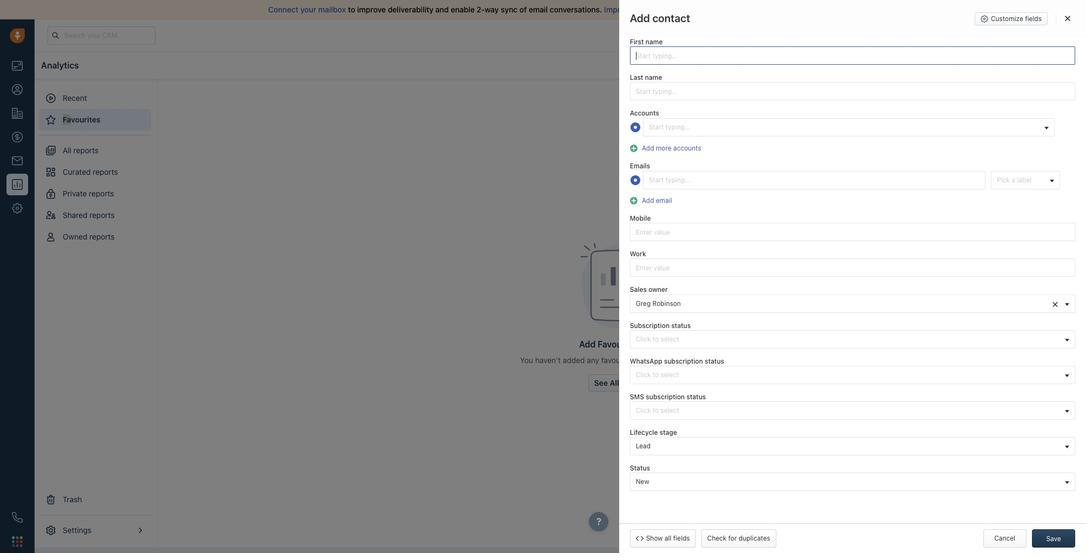 Task type: locate. For each thing, give the bounding box(es) containing it.
close image
[[1065, 15, 1071, 22]]

your
[[791, 31, 804, 38]]

save
[[1047, 536, 1061, 544]]

fields right 'customize'
[[1025, 15, 1042, 23]]

click down sms
[[636, 407, 651, 415]]

last name
[[630, 74, 662, 82]]

fields right "show"
[[673, 535, 690, 543]]

add up "mobile"
[[642, 197, 654, 205]]

1 click from the top
[[636, 335, 651, 344]]

select
[[661, 335, 679, 344], [661, 371, 679, 379], [661, 407, 679, 415]]

2 select from the top
[[661, 371, 679, 379]]

2 click from the top
[[636, 371, 651, 379]]

select down whatsapp subscription status
[[661, 371, 679, 379]]

sync
[[501, 5, 518, 14]]

lead button
[[630, 438, 1075, 456]]

check for duplicates button
[[701, 530, 776, 549]]

all inside button
[[665, 535, 672, 543]]

click to select
[[636, 335, 679, 344], [636, 371, 679, 379], [636, 407, 679, 415]]

connect
[[268, 5, 298, 14]]

accounts
[[630, 109, 659, 117]]

2 vertical spatial select
[[661, 407, 679, 415]]

0 vertical spatial email
[[529, 5, 548, 14]]

2 add from the top
[[642, 197, 654, 205]]

1 vertical spatial fields
[[673, 535, 690, 543]]

lead
[[636, 443, 651, 451]]

to right mailbox
[[348, 5, 355, 14]]

2 your from the left
[[640, 5, 656, 14]]

1 vertical spatial click
[[636, 371, 651, 379]]

2 vertical spatial click
[[636, 407, 651, 415]]

your left sales
[[640, 5, 656, 14]]

whatsapp subscription status
[[630, 358, 724, 366]]

subscription right sms
[[646, 393, 685, 401]]

1 vertical spatial subscription
[[646, 393, 685, 401]]

enable
[[451, 5, 475, 14]]

fields
[[1025, 15, 1042, 23], [673, 535, 690, 543]]

for
[[729, 535, 737, 543]]

click to select down subscription status
[[636, 335, 679, 344]]

2-
[[477, 5, 485, 14]]

click for sms
[[636, 407, 651, 415]]

1 vertical spatial email
[[656, 197, 672, 205]]

2 vertical spatial click to select
[[636, 407, 679, 415]]

cancel button
[[983, 530, 1027, 549]]

your trial ends in 21 days
[[791, 31, 862, 38]]

fields inside customize fields button
[[1025, 15, 1042, 23]]

subscription right whatsapp
[[664, 358, 703, 366]]

name right first
[[646, 38, 663, 46]]

select down subscription status
[[661, 335, 679, 344]]

add inside button
[[642, 197, 654, 205]]

1 vertical spatial click to select button
[[630, 366, 1075, 385]]

pick a label
[[997, 176, 1032, 184]]

subscription
[[664, 358, 703, 366], [646, 393, 685, 401]]

add
[[630, 12, 650, 24]]

click down subscription
[[636, 335, 651, 344]]

1 horizontal spatial fields
[[1025, 15, 1042, 23]]

plans
[[907, 31, 924, 39]]

3 select from the top
[[661, 407, 679, 415]]

to
[[348, 5, 355, 14], [653, 335, 659, 344], [653, 371, 659, 379], [653, 407, 659, 415]]

and
[[436, 5, 449, 14]]

pick a label button
[[991, 171, 1060, 190]]

click to select for whatsapp
[[636, 371, 679, 379]]

a
[[1012, 176, 1015, 184]]

deliverability
[[388, 5, 434, 14]]

way
[[485, 5, 499, 14]]

1 vertical spatial all
[[665, 535, 672, 543]]

subscription status
[[630, 322, 691, 330]]

show all fields button
[[630, 530, 696, 549]]

click to select down 'sms subscription status'
[[636, 407, 679, 415]]

status
[[671, 322, 691, 330], [705, 358, 724, 366], [687, 393, 706, 401]]

1 click to select from the top
[[636, 335, 679, 344]]

name
[[646, 38, 663, 46], [645, 74, 662, 82]]

1 vertical spatial add
[[642, 197, 654, 205]]

lifecycle
[[630, 429, 658, 437]]

to for sms
[[653, 407, 659, 415]]

1 add from the top
[[642, 144, 654, 152]]

1 vertical spatial status
[[705, 358, 724, 366]]

1 select from the top
[[661, 335, 679, 344]]

what's new image
[[1008, 32, 1015, 40]]

duplicates
[[739, 535, 770, 543]]

0 vertical spatial add
[[642, 144, 654, 152]]

dialog containing add contact
[[619, 0, 1086, 554]]

0 vertical spatial click to select button
[[630, 331, 1075, 349]]

2 vertical spatial click to select button
[[630, 402, 1075, 420]]

status
[[630, 465, 650, 473]]

1 vertical spatial click to select
[[636, 371, 679, 379]]

0 vertical spatial name
[[646, 38, 663, 46]]

0 vertical spatial click to select
[[636, 335, 679, 344]]

data
[[678, 5, 694, 14]]

1 click to select button from the top
[[630, 331, 1075, 349]]

your
[[300, 5, 316, 14], [640, 5, 656, 14]]

accounts
[[673, 144, 701, 152]]

2 vertical spatial status
[[687, 393, 706, 401]]

new button
[[630, 474, 1075, 492]]

add left more
[[642, 144, 654, 152]]

3 click to select from the top
[[636, 407, 679, 415]]

Start typing... email field
[[643, 171, 986, 190]]

2 click to select from the top
[[636, 371, 679, 379]]

fields inside show all fields button
[[673, 535, 690, 543]]

dialog
[[619, 0, 1086, 554]]

add inside "button"
[[642, 144, 654, 152]]

3 click from the top
[[636, 407, 651, 415]]

name right last
[[645, 74, 662, 82]]

0 horizontal spatial your
[[300, 5, 316, 14]]

First name text field
[[630, 47, 1075, 65]]

0 vertical spatial click
[[636, 335, 651, 344]]

click
[[636, 335, 651, 344], [636, 371, 651, 379], [636, 407, 651, 415]]

all
[[630, 5, 638, 14], [665, 535, 672, 543]]

0 vertical spatial all
[[630, 5, 638, 14]]

customize
[[991, 15, 1023, 23]]

0 horizontal spatial fields
[[673, 535, 690, 543]]

0 vertical spatial select
[[661, 335, 679, 344]]

click to select button for whatsapp subscription status
[[630, 366, 1075, 385]]

work
[[630, 250, 646, 258]]

to down 'sms subscription status'
[[653, 407, 659, 415]]

add more accounts
[[642, 144, 701, 152]]

to down subscription status
[[653, 335, 659, 344]]

all right import
[[630, 5, 638, 14]]

save button
[[1032, 530, 1075, 549]]

1 horizontal spatial all
[[665, 535, 672, 543]]

pick
[[997, 176, 1010, 184]]

connect your mailbox link
[[268, 5, 348, 14]]

21
[[840, 31, 847, 38]]

email inside the add email button
[[656, 197, 672, 205]]

import all your sales data link
[[604, 5, 696, 14]]

0 vertical spatial fields
[[1025, 15, 1042, 23]]

1 horizontal spatial your
[[640, 5, 656, 14]]

1 vertical spatial name
[[645, 74, 662, 82]]

to for whatsapp
[[653, 371, 659, 379]]

all right "show"
[[665, 535, 672, 543]]

0 vertical spatial subscription
[[664, 358, 703, 366]]

name for last name
[[645, 74, 662, 82]]

explore
[[882, 31, 906, 39]]

sales
[[658, 5, 676, 14]]

click to select button for subscription status
[[630, 331, 1075, 349]]

click to select down whatsapp
[[636, 371, 679, 379]]

select down 'sms subscription status'
[[661, 407, 679, 415]]

click for subscription
[[636, 335, 651, 344]]

phone image
[[12, 513, 23, 524]]

3 click to select button from the top
[[630, 402, 1075, 420]]

mobile
[[630, 215, 651, 223]]

click to select button for sms subscription status
[[630, 402, 1075, 420]]

add for add more accounts
[[642, 144, 654, 152]]

to down whatsapp
[[653, 371, 659, 379]]

2 click to select button from the top
[[630, 366, 1075, 385]]

first
[[630, 38, 644, 46]]

1 vertical spatial select
[[661, 371, 679, 379]]

click down whatsapp
[[636, 371, 651, 379]]

status for whatsapp subscription status
[[705, 358, 724, 366]]

phone element
[[6, 507, 28, 529]]

click to select button
[[630, 331, 1075, 349], [630, 366, 1075, 385], [630, 402, 1075, 420]]

add
[[642, 144, 654, 152], [642, 197, 654, 205]]

1 horizontal spatial email
[[656, 197, 672, 205]]

your left mailbox
[[300, 5, 316, 14]]

conversations.
[[550, 5, 602, 14]]

ends
[[818, 31, 832, 38]]



Task type: describe. For each thing, give the bounding box(es) containing it.
label
[[1017, 176, 1032, 184]]

subscription for whatsapp
[[664, 358, 703, 366]]

Work text field
[[630, 259, 1075, 277]]

import
[[604, 5, 628, 14]]

subscription for sms
[[646, 393, 685, 401]]

customize fields
[[991, 15, 1042, 23]]

greg robinson
[[636, 300, 681, 308]]

lifecycle stage
[[630, 429, 677, 437]]

explore plans link
[[876, 29, 930, 42]]

Last name text field
[[630, 82, 1075, 101]]

×
[[1052, 297, 1059, 310]]

click for whatsapp
[[636, 371, 651, 379]]

0 horizontal spatial all
[[630, 5, 638, 14]]

0 vertical spatial status
[[671, 322, 691, 330]]

add more accounts link
[[639, 144, 701, 152]]

add email
[[642, 197, 672, 205]]

add more accounts button
[[630, 143, 705, 153]]

owner
[[649, 286, 668, 294]]

select for subscription
[[661, 335, 679, 344]]

sales owner
[[630, 286, 668, 294]]

first name
[[630, 38, 663, 46]]

trial
[[805, 31, 816, 38]]

more
[[656, 144, 672, 152]]

improve
[[357, 5, 386, 14]]

status for sms subscription status
[[687, 393, 706, 401]]

show
[[646, 535, 663, 543]]

click to select for subscription
[[636, 335, 679, 344]]

sms
[[630, 393, 644, 401]]

add contact
[[630, 12, 690, 24]]

cancel
[[995, 535, 1016, 543]]

typing...
[[666, 123, 691, 132]]

connect your mailbox to improve deliverability and enable 2-way sync of email conversations. import all your sales data
[[268, 5, 694, 14]]

send email image
[[979, 31, 987, 40]]

select for whatsapp
[[661, 371, 679, 379]]

add email button
[[630, 196, 675, 206]]

0 horizontal spatial email
[[529, 5, 548, 14]]

contact
[[653, 12, 690, 24]]

stage
[[660, 429, 677, 437]]

show all fields
[[646, 535, 690, 543]]

sms subscription status
[[630, 393, 706, 401]]

check
[[707, 535, 727, 543]]

explore plans
[[882, 31, 924, 39]]

customize fields button
[[975, 12, 1048, 25]]

1 your from the left
[[300, 5, 316, 14]]

emails
[[630, 162, 650, 170]]

Mobile text field
[[630, 223, 1075, 242]]

freshworks switcher image
[[12, 537, 23, 548]]

Search your CRM... text field
[[48, 26, 156, 45]]

add for add email
[[642, 197, 654, 205]]

of
[[520, 5, 527, 14]]

start
[[649, 123, 664, 132]]

select for sms
[[661, 407, 679, 415]]

days
[[848, 31, 862, 38]]

check for duplicates
[[707, 535, 770, 543]]

subscription
[[630, 322, 670, 330]]

sales
[[630, 286, 647, 294]]

whatsapp
[[630, 358, 662, 366]]

in
[[834, 31, 839, 38]]

to for subscription
[[653, 335, 659, 344]]

name for first name
[[646, 38, 663, 46]]

start typing...
[[649, 123, 691, 132]]

click to select for sms
[[636, 407, 679, 415]]

robinson
[[653, 300, 681, 308]]

new
[[636, 478, 649, 487]]

last
[[630, 74, 643, 82]]

add email link
[[639, 197, 672, 205]]

greg
[[636, 300, 651, 308]]

start typing... button
[[643, 119, 1055, 137]]

mailbox
[[318, 5, 346, 14]]



Task type: vqa. For each thing, say whether or not it's contained in the screenshot.


